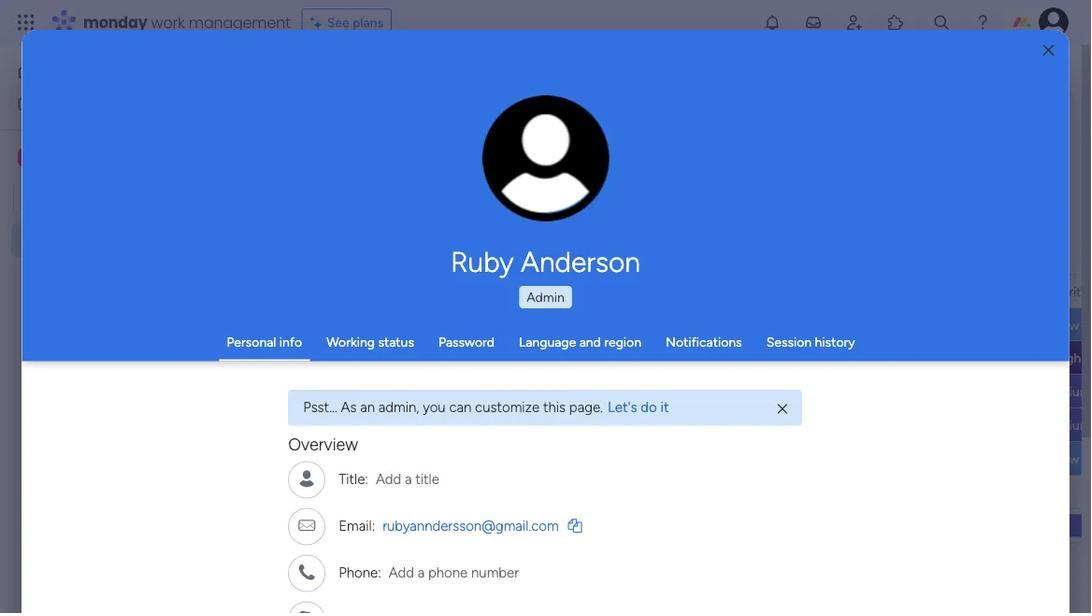 Task type: locate. For each thing, give the bounding box(es) containing it.
apps image
[[887, 13, 905, 32]]

and left keep
[[623, 101, 644, 116]]

owners,
[[496, 101, 542, 116]]

0 vertical spatial develop
[[354, 351, 402, 367]]

of right track
[[712, 101, 724, 116]]

1 horizontal spatial working
[[770, 418, 818, 433]]

workspace image
[[18, 147, 36, 168]]

it
[[661, 399, 670, 416], [839, 418, 847, 433]]

personal info
[[227, 334, 302, 350]]

high
[[1054, 350, 1082, 366]]

2 develop from the top
[[354, 418, 402, 434]]

session
[[767, 334, 812, 350]]

1 vertical spatial medium
[[1044, 418, 1091, 433]]

0 vertical spatial working
[[327, 334, 375, 350]]

1 vertical spatial working
[[770, 418, 818, 433]]

and for plan and execute a launch event
[[381, 452, 403, 468]]

1 vertical spatial and
[[580, 334, 601, 350]]

0 vertical spatial and
[[623, 101, 644, 116]]

low
[[1055, 318, 1080, 333], [1055, 451, 1080, 467]]

invite members image
[[845, 13, 864, 32]]

project.
[[406, 101, 451, 116]]

overview
[[289, 434, 358, 454]]

add down plan at the bottom of page
[[376, 471, 402, 488]]

add for add a phone number
[[389, 564, 415, 581]]

anderson
[[521, 245, 641, 279]]

working down dapulse x slim image
[[770, 418, 818, 433]]

1 horizontal spatial of
[[712, 101, 724, 116]]

page.
[[570, 399, 603, 416]]

manage
[[286, 101, 333, 116]]

prd
[[406, 384, 431, 400]]

1 medium from the top
[[1044, 384, 1091, 400]]

add right phone:
[[389, 564, 415, 581]]

develop
[[354, 351, 402, 367], [354, 418, 402, 434]]

conduct market research
[[354, 317, 502, 333]]

m
[[22, 150, 33, 166]]

working status
[[327, 334, 414, 350]]

2 medium from the top
[[1044, 418, 1091, 433]]

done
[[793, 350, 824, 366]]

personal info link
[[227, 334, 302, 350]]

let's
[[608, 399, 638, 416]]

develop down an
[[354, 418, 402, 434]]

working
[[327, 334, 375, 350], [770, 418, 818, 433]]

2 of from the left
[[712, 101, 724, 116]]

1 horizontal spatial and
[[580, 334, 601, 350]]

create
[[354, 384, 393, 400]]

on
[[821, 418, 836, 433]]

next
[[322, 576, 359, 600]]

session history
[[767, 334, 855, 350]]

1 horizontal spatial it
[[839, 418, 847, 433]]

working down conduct at the bottom
[[327, 334, 375, 350]]

number
[[472, 564, 519, 581]]

status
[[378, 334, 414, 350]]

2 vertical spatial and
[[381, 452, 403, 468]]

v2 done deadline image
[[878, 349, 893, 367]]

close image
[[1043, 44, 1055, 57]]

option
[[0, 224, 238, 227]]

an
[[361, 399, 375, 416]]

search everything image
[[932, 13, 951, 32]]

and inside button
[[623, 101, 644, 116]]

task
[[475, 283, 501, 299]]

monday
[[83, 12, 147, 33]]

a left prd
[[396, 384, 403, 400]]

phone:
[[339, 564, 382, 581]]

you
[[423, 399, 446, 416]]

1 vertical spatial develop
[[354, 418, 402, 434]]

Priority field
[[1042, 281, 1091, 302]]

0 vertical spatial medium
[[1044, 384, 1091, 400]]

phone: add a phone number
[[339, 564, 519, 581]]

it right do
[[661, 399, 670, 416]]

of right "type"
[[390, 101, 402, 116]]

1 vertical spatial low
[[1055, 451, 1080, 467]]

1 vertical spatial add
[[389, 564, 415, 581]]

0 horizontal spatial of
[[390, 101, 402, 116]]

ruby
[[451, 245, 514, 279]]

ruby anderson button
[[289, 245, 803, 279]]

see plans
[[327, 14, 384, 30]]

0 vertical spatial add
[[376, 471, 402, 488]]

of
[[390, 101, 402, 116], [712, 101, 724, 116]]

medium
[[1044, 384, 1091, 400], [1044, 418, 1091, 433]]

and left region
[[580, 334, 601, 350]]

keep
[[647, 101, 676, 116]]

profile
[[552, 168, 586, 183]]

0 vertical spatial it
[[661, 399, 670, 416]]

change profile picture button
[[483, 95, 610, 223]]

copied! image
[[569, 519, 583, 533]]

0 horizontal spatial working
[[327, 334, 375, 350]]

customize
[[476, 399, 540, 416]]

language and region
[[519, 334, 642, 350]]

select product image
[[17, 13, 36, 32]]

list box
[[0, 221, 238, 509]]

manage any type of project. assign owners, set timelines and keep track of where your project stands. button
[[283, 97, 912, 120]]

add
[[376, 471, 402, 488], [389, 564, 415, 581]]

work
[[151, 12, 185, 33]]

admin
[[527, 289, 565, 305]]

manage any type of project. assign owners, set timelines and keep track of where your project stands.
[[286, 101, 883, 116]]

person
[[514, 184, 554, 200]]

email:
[[339, 518, 376, 535]]

0 horizontal spatial and
[[381, 452, 403, 468]]

2 low from the top
[[1055, 451, 1080, 467]]

1 develop from the top
[[354, 351, 402, 367]]

type
[[360, 101, 387, 116]]

0 horizontal spatial it
[[661, 399, 670, 416]]

filter
[[601, 184, 630, 200]]

and up "title: add a title"
[[381, 452, 403, 468]]

create a prd
[[354, 384, 431, 400]]

and for language and region
[[580, 334, 601, 350]]

notifications image
[[763, 13, 782, 32]]

m button
[[13, 142, 186, 173]]

develop down working status
[[354, 351, 402, 367]]

it right on
[[839, 418, 847, 433]]

0 vertical spatial low
[[1055, 318, 1080, 333]]

a left title at bottom
[[405, 471, 412, 488]]

execute
[[406, 452, 453, 468]]

personal
[[227, 334, 276, 350]]

1 vertical spatial it
[[839, 418, 847, 433]]

product
[[415, 351, 461, 367]]

2 horizontal spatial and
[[623, 101, 644, 116]]

help image
[[974, 13, 992, 32]]



Task type: vqa. For each thing, say whether or not it's contained in the screenshot.
the Hold
no



Task type: describe. For each thing, give the bounding box(es) containing it.
admin,
[[379, 399, 420, 416]]

do
[[641, 399, 658, 416]]

your
[[767, 101, 793, 116]]

stuck
[[792, 384, 825, 400]]

password link
[[439, 334, 495, 350]]

psst... as an admin, you can customize this page. let's do it
[[303, 399, 670, 416]]

research
[[452, 317, 502, 333]]

language and region link
[[519, 334, 642, 350]]

pricing
[[415, 418, 455, 434]]

password
[[439, 334, 495, 350]]

title
[[416, 471, 440, 488]]

see
[[327, 14, 349, 30]]

notifications link
[[666, 334, 742, 350]]

assign
[[454, 101, 493, 116]]

conduct
[[354, 317, 405, 333]]

as
[[341, 399, 357, 416]]

nov 13
[[921, 348, 958, 363]]

develop a pricing strategy
[[354, 418, 507, 434]]

month
[[364, 576, 421, 600]]

develop a product roadmap
[[354, 351, 517, 367]]

strategy
[[458, 418, 507, 434]]

timelines
[[567, 101, 619, 116]]

a down admin,
[[405, 418, 411, 434]]

person button
[[484, 177, 565, 207]]

any
[[336, 101, 357, 116]]

Next month field
[[317, 576, 425, 600]]

plans
[[353, 14, 384, 30]]

psst...
[[303, 399, 338, 416]]

filter button
[[571, 177, 659, 207]]

working for working on it
[[770, 418, 818, 433]]

nov
[[921, 348, 943, 363]]

launch
[[466, 452, 505, 468]]

working on it
[[770, 418, 847, 433]]

rubyanndersson@gmail.com
[[383, 518, 559, 535]]

a left phone
[[418, 564, 425, 581]]

my work image
[[17, 95, 34, 112]]

priority
[[1047, 283, 1089, 299]]

stands.
[[842, 101, 883, 116]]

dapulse x slim image
[[778, 401, 788, 417]]

monday work management
[[83, 12, 291, 33]]

title:
[[339, 471, 369, 488]]

inbox image
[[804, 13, 823, 32]]

event
[[508, 452, 541, 468]]

title: add a title
[[339, 471, 440, 488]]

phone
[[429, 564, 468, 581]]

notifications
[[666, 334, 742, 350]]

ruby anderson
[[451, 245, 641, 279]]

13
[[946, 348, 958, 363]]

next month
[[322, 576, 421, 600]]

history
[[815, 334, 855, 350]]

change profile picture
[[507, 168, 586, 199]]

session history link
[[767, 334, 855, 350]]

plan
[[354, 452, 378, 468]]

picture
[[527, 184, 565, 199]]

market
[[408, 317, 449, 333]]

roadmap
[[465, 351, 517, 367]]

management
[[189, 12, 291, 33]]

project
[[796, 101, 838, 116]]

ruby anderson image
[[1039, 7, 1069, 37]]

develop for develop a pricing strategy
[[354, 418, 402, 434]]

working for working status
[[327, 334, 375, 350]]

this
[[544, 399, 566, 416]]

where
[[727, 101, 764, 116]]

language
[[519, 334, 576, 350]]

home image
[[17, 62, 36, 80]]

1 of from the left
[[390, 101, 402, 116]]

can
[[450, 399, 472, 416]]

region
[[604, 334, 642, 350]]

1 low from the top
[[1055, 318, 1080, 333]]

add for add a title
[[376, 471, 402, 488]]

info
[[280, 334, 302, 350]]

working status link
[[327, 334, 414, 350]]

develop for develop a product roadmap
[[354, 351, 402, 367]]

plan and execute a launch event
[[354, 452, 541, 468]]

a down status
[[405, 351, 411, 367]]

see plans button
[[302, 8, 392, 36]]

change
[[507, 168, 549, 183]]

track
[[679, 101, 708, 116]]

a left launch
[[456, 452, 463, 468]]



